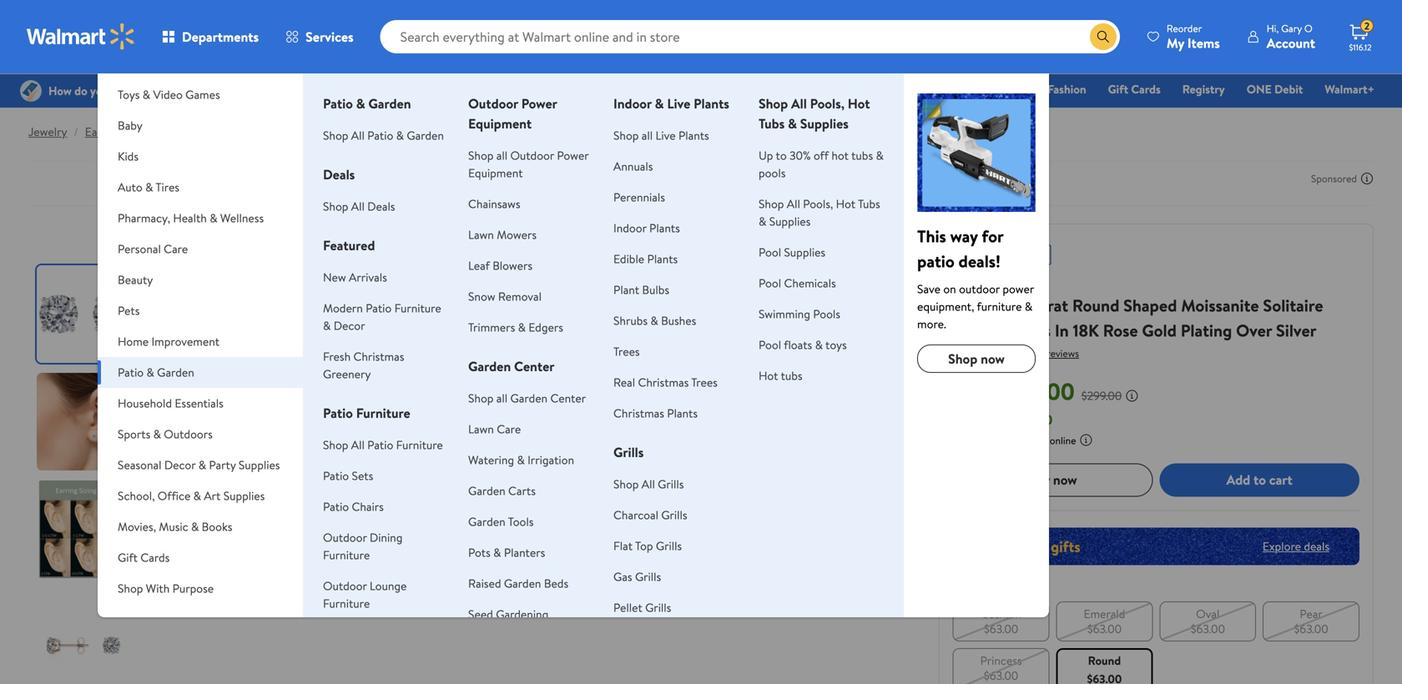 Task type: locate. For each thing, give the bounding box(es) containing it.
1 vertical spatial essentials
[[175, 395, 224, 412]]

hot
[[832, 147, 849, 164]]

& inside auto & tires dropdown button
[[145, 179, 153, 195]]

live for &
[[667, 94, 691, 113]]

(3.8) 777 reviews
[[1007, 347, 1080, 361]]

all up charcoal grills link
[[642, 476, 655, 493]]

personal care
[[118, 241, 188, 257]]

toys
[[118, 86, 140, 103]]

grills right pellet
[[646, 600, 672, 616]]

1 vertical spatial to
[[1254, 471, 1267, 489]]

0 vertical spatial lawn
[[468, 227, 494, 243]]

1 horizontal spatial to
[[1254, 471, 1267, 489]]

1 vertical spatial decor
[[164, 457, 196, 473]]

round inside jeenmata 4 prong 2 carat round shaped moissanite solitaire stud earrings in 18k rose gold plating over silver
[[1073, 294, 1120, 317]]

furniture
[[154, 56, 201, 72], [395, 300, 441, 316], [356, 404, 411, 423], [396, 437, 443, 453], [323, 547, 370, 564], [323, 596, 370, 612]]

$63.00 inside emerald $63.00
[[1088, 621, 1122, 637]]

pool left floats
[[759, 337, 782, 353]]

deals up featured
[[368, 198, 395, 215]]

up to 30% off hot tubs & pools link
[[759, 147, 884, 181]]

hot down up to 30% off hot tubs & pools link
[[836, 196, 856, 212]]

care inside dropdown button
[[164, 241, 188, 257]]

patio & garden image
[[918, 94, 1036, 212]]

0 horizontal spatial deals
[[323, 165, 355, 184]]

$63.00 for princess $63.00
[[984, 668, 1019, 684]]

tubs up 'up'
[[759, 114, 785, 133]]

now $63.00
[[953, 375, 1075, 408]]

all down up to 30% off hot tubs & pools link
[[787, 196, 801, 212]]

planters
[[504, 545, 546, 561]]

all inside the shop all outdoor power equipment
[[497, 147, 508, 164]]

1 vertical spatial patio & garden
[[118, 364, 194, 381]]

tubs down up to 30% off hot tubs & pools link
[[858, 196, 881, 212]]

grills right 'top'
[[656, 538, 682, 554]]

outdoor left lounge
[[323, 578, 367, 595]]

plants down real christmas trees
[[667, 405, 698, 422]]

shop all patio furniture
[[323, 437, 443, 453]]

furniture up "toys & video games"
[[154, 56, 201, 72]]

add to cart button
[[1160, 464, 1360, 497]]

$116.12
[[1350, 42, 1372, 53]]

cards inside dropdown button
[[141, 550, 170, 566]]

$63.00 inside 'cushion $63.00'
[[984, 621, 1019, 637]]

0 horizontal spatial care
[[164, 241, 188, 257]]

0 vertical spatial home
[[996, 81, 1026, 97]]

lawn mowers
[[468, 227, 537, 243]]

1 horizontal spatial 2
[[1365, 19, 1370, 33]]

equipment,
[[918, 299, 975, 315]]

now for buy now
[[1054, 471, 1078, 489]]

0 vertical spatial to
[[776, 147, 787, 164]]

1 horizontal spatial decor
[[334, 318, 365, 334]]

christmas inside fresh christmas greenery
[[354, 349, 404, 365]]

outdoor down patio chairs link
[[323, 530, 367, 546]]

plant bulbs link
[[614, 282, 670, 298]]

0 vertical spatial tubs
[[852, 147, 874, 164]]

earrings up '(3.8)'
[[991, 319, 1051, 342]]

shop for shop all grills link
[[614, 476, 639, 493]]

0 vertical spatial essentials
[[599, 81, 649, 97]]

1 vertical spatial deals
[[323, 165, 355, 184]]

1 equipment from the top
[[468, 114, 532, 133]]

home for home improvement
[[118, 334, 149, 350]]

sets
[[352, 468, 374, 484]]

decor down modern
[[334, 318, 365, 334]]

1 indoor from the top
[[614, 94, 652, 113]]

patio chairs link
[[323, 499, 384, 515]]

chainsaws
[[468, 196, 521, 212]]

live down indoor & live plants
[[656, 127, 676, 144]]

up
[[759, 147, 774, 164]]

trees up christmas plants
[[692, 375, 718, 391]]

annuals link
[[614, 158, 653, 175]]

0 vertical spatial gift cards
[[1109, 81, 1161, 97]]

now left '(3.8)'
[[981, 350, 1005, 368]]

2 horizontal spatial gift
[[1109, 81, 1129, 97]]

0 vertical spatial shop all pools, hot tubs & supplies
[[759, 94, 871, 133]]

2 lawn from the top
[[468, 421, 494, 438]]

reorder
[[1167, 21, 1203, 35]]

shop all deals
[[323, 198, 395, 215]]

& inside shop all pools, hot tubs & supplies link
[[759, 213, 767, 230]]

home inside dropdown button
[[118, 334, 149, 350]]

shop all garden center link
[[468, 390, 586, 407]]

to
[[776, 147, 787, 164], [1254, 471, 1267, 489]]

hot up hot
[[848, 94, 871, 113]]

grills up shop all grills
[[614, 443, 644, 462]]

furniture inside outdoor dining furniture
[[323, 547, 370, 564]]

christmas up "greenery"
[[354, 349, 404, 365]]

all up shop all deals link
[[351, 127, 365, 144]]

outdoor inside outdoor power equipment
[[468, 94, 518, 113]]

new arrivals
[[323, 269, 387, 286]]

carts
[[509, 483, 536, 499]]

toys & video games
[[118, 86, 220, 103]]

shop for shop with purpose dropdown button
[[118, 581, 143, 597]]

school, office & art supplies button
[[98, 481, 303, 512]]

indoor up edible
[[614, 220, 647, 236]]

charcoal
[[614, 507, 659, 524]]

cards up the with
[[141, 550, 170, 566]]

shop for shop all patio & garden link
[[323, 127, 349, 144]]

deal
[[960, 248, 980, 262]]

2 up $116.12
[[1365, 19, 1370, 33]]

plants up shop all live plants link
[[694, 94, 730, 113]]

all
[[642, 127, 653, 144], [497, 147, 508, 164], [497, 390, 508, 407]]

all up lawn care
[[497, 390, 508, 407]]

shop right the toy
[[948, 81, 974, 97]]

0 horizontal spatial decor
[[164, 457, 196, 473]]

1 vertical spatial 2
[[1016, 294, 1024, 317]]

0 vertical spatial patio & garden
[[323, 94, 411, 113]]

deals up shop all deals
[[323, 165, 355, 184]]

indoor up shop all live plants link
[[614, 94, 652, 113]]

care for personal care
[[164, 241, 188, 257]]

best seller
[[1000, 248, 1045, 262]]

center left real
[[551, 390, 586, 407]]

outdoor dining furniture link
[[323, 530, 403, 564]]

patio up shop all patio & garden link
[[323, 94, 353, 113]]

decor up office
[[164, 457, 196, 473]]

shop up annuals link
[[614, 127, 639, 144]]

sports & outdoors
[[118, 426, 213, 443]]

shop down pools
[[759, 196, 784, 212]]

home left the fashion
[[996, 81, 1026, 97]]

1 vertical spatial equipment
[[468, 165, 523, 181]]

grills
[[614, 443, 644, 462], [658, 476, 684, 493], [662, 507, 688, 524], [656, 538, 682, 554], [635, 569, 661, 585], [646, 600, 672, 616]]

hot tubs link
[[759, 368, 803, 384]]

emerald
[[1084, 606, 1126, 622]]

shop up shop all deals link
[[323, 127, 349, 144]]

lawn up leaf on the left top of the page
[[468, 227, 494, 243]]

cards
[[1132, 81, 1161, 97], [141, 550, 170, 566]]

1 horizontal spatial care
[[497, 421, 521, 438]]

outdoor down outdoor power equipment on the top of page
[[511, 147, 554, 164]]

blowers
[[493, 258, 533, 274]]

outdoor dining furniture
[[323, 530, 403, 564]]

pools, down up to 30% off hot tubs & pools link
[[803, 196, 834, 212]]

1 vertical spatial hot
[[836, 196, 856, 212]]

pool for pool floats & toys
[[759, 337, 782, 353]]

2 vertical spatial deals
[[368, 198, 395, 215]]

center up shop all garden center
[[514, 357, 555, 376]]

pellet
[[614, 600, 643, 616]]

pool for pool supplies
[[759, 244, 782, 261]]

2 left carat
[[1016, 294, 1024, 317]]

beauty button
[[98, 265, 303, 296]]

1 horizontal spatial /
[[133, 124, 137, 140]]

personal care button
[[98, 234, 303, 265]]

raised garden beds link
[[468, 576, 569, 592]]

lawn care link
[[468, 421, 521, 438]]

pools, up the off
[[811, 94, 845, 113]]

plating
[[1181, 319, 1233, 342]]

shop down stud
[[949, 350, 978, 368]]

gift cards down movies,
[[118, 550, 170, 566]]

care up watering & irrigation
[[497, 421, 521, 438]]

up to 30% off hot tubs & pools
[[759, 147, 884, 181]]

0 horizontal spatial home
[[118, 334, 149, 350]]

0 vertical spatial equipment
[[468, 114, 532, 133]]

shop all pools, hot tubs & supplies up the off
[[759, 94, 871, 133]]

outdoors
[[164, 426, 213, 443]]

deals left grocery
[[495, 81, 523, 97]]

shop inside dropdown button
[[118, 581, 143, 597]]

pharmacy, health & wellness button
[[98, 203, 303, 234]]

1 vertical spatial home
[[118, 334, 149, 350]]

0 horizontal spatial patio & garden
[[118, 364, 194, 381]]

now right buy
[[1054, 471, 1078, 489]]

0 vertical spatial now
[[981, 350, 1005, 368]]

0 vertical spatial cards
[[1132, 81, 1161, 97]]

pool floats & toys link
[[759, 337, 847, 353]]

shop for shop all live plants link
[[614, 127, 639, 144]]

to left cart in the right bottom of the page
[[1254, 471, 1267, 489]]

0 vertical spatial 2
[[1365, 19, 1370, 33]]

in
[[1055, 319, 1069, 342]]

power inside outdoor power equipment
[[522, 94, 557, 113]]

1 vertical spatial indoor
[[614, 220, 647, 236]]

trimmers
[[468, 319, 515, 336]]

0 horizontal spatial trees
[[614, 344, 640, 360]]

essentials down patio & garden dropdown button
[[175, 395, 224, 412]]

equipment inside outdoor power equipment
[[468, 114, 532, 133]]

& inside pharmacy, health & wellness dropdown button
[[210, 210, 218, 226]]

1 vertical spatial power
[[557, 147, 589, 164]]

all up annuals
[[642, 127, 653, 144]]

& inside grocery & essentials link
[[588, 81, 596, 97]]

& inside 'up to 30% off hot tubs & pools'
[[876, 147, 884, 164]]

plants up bulbs at the top left of page
[[648, 251, 678, 267]]

0 vertical spatial pools,
[[811, 94, 845, 113]]

1 horizontal spatial home
[[996, 81, 1026, 97]]

live left finder
[[667, 94, 691, 113]]

gift right the fashion
[[1109, 81, 1129, 97]]

2 indoor from the top
[[614, 220, 647, 236]]

trees up real
[[614, 344, 640, 360]]

0 vertical spatial care
[[164, 241, 188, 257]]

oval
[[1197, 606, 1220, 622]]

supplies right 'art'
[[224, 488, 265, 504]]

deals
[[495, 81, 523, 97], [323, 165, 355, 184], [368, 198, 395, 215]]

1 horizontal spatial cards
[[1132, 81, 1161, 97]]

shop for "shop all patio furniture" link on the left bottom
[[323, 437, 349, 453]]

garden tools link
[[468, 514, 534, 530]]

pool up swimming
[[759, 275, 782, 291]]

shop for shop all outdoor power equipment link
[[468, 147, 494, 164]]

shop for shop now link
[[949, 350, 978, 368]]

& inside patio & garden dropdown button
[[147, 364, 154, 381]]

shop up 'up'
[[759, 94, 788, 113]]

$63.00 inside princess $63.00
[[984, 668, 1019, 684]]

household essentials button
[[98, 388, 303, 419]]

earrings up kids
[[85, 124, 126, 140]]

movies,
[[118, 519, 156, 535]]

health
[[173, 210, 207, 226]]

one
[[1247, 81, 1272, 97]]

pool up pool chemicals
[[759, 244, 782, 261]]

lawn up watering
[[468, 421, 494, 438]]

1 horizontal spatial now
[[1054, 471, 1078, 489]]

cards for gift cards dropdown button
[[141, 550, 170, 566]]

1 vertical spatial pools,
[[803, 196, 834, 212]]

gift left finder
[[670, 81, 691, 97]]

0 vertical spatial pool
[[759, 244, 782, 261]]

furniture up "shop all patio furniture" link on the left bottom
[[356, 404, 411, 423]]

patio down "greenery"
[[323, 404, 353, 423]]

home down pets
[[118, 334, 149, 350]]

patio & garden up shop all patio & garden link
[[323, 94, 411, 113]]

christmas down real
[[614, 405, 665, 422]]

now for shop now
[[981, 350, 1005, 368]]

0 vertical spatial tubs
[[759, 114, 785, 133]]

all for "shop all patio furniture" link on the left bottom
[[351, 437, 365, 453]]

patio down arrivals
[[366, 300, 392, 316]]

pharmacy,
[[118, 210, 170, 226]]

all down outdoor power equipment on the top of page
[[497, 147, 508, 164]]

1 vertical spatial care
[[497, 421, 521, 438]]

0 vertical spatial round
[[1073, 294, 1120, 317]]

1 vertical spatial now
[[1054, 471, 1078, 489]]

shop left the with
[[118, 581, 143, 597]]

supplies right party
[[239, 457, 280, 473]]

home for home
[[996, 81, 1026, 97]]

0 horizontal spatial tubs
[[781, 368, 803, 384]]

shop all patio furniture link
[[323, 437, 443, 453]]

2 pool from the top
[[759, 275, 782, 291]]

0 horizontal spatial cards
[[141, 550, 170, 566]]

care down health
[[164, 241, 188, 257]]

outdoor inside outdoor dining furniture
[[323, 530, 367, 546]]

tubs right hot
[[852, 147, 874, 164]]

music
[[159, 519, 188, 535]]

gift down movies,
[[118, 550, 138, 566]]

0 vertical spatial power
[[522, 94, 557, 113]]

1 horizontal spatial essentials
[[599, 81, 649, 97]]

gift cards for gift cards 'link'
[[1109, 81, 1161, 97]]

1 horizontal spatial trees
[[692, 375, 718, 391]]

0 horizontal spatial /
[[74, 124, 78, 140]]

chainsaws link
[[468, 196, 521, 212]]

0 vertical spatial indoor
[[614, 94, 652, 113]]

moissanite
[[1182, 294, 1260, 317]]

3 pool from the top
[[759, 337, 782, 353]]

patio up shop all deals link
[[368, 127, 394, 144]]

gift cards inside 'link'
[[1109, 81, 1161, 97]]

registry link
[[1175, 80, 1233, 98]]

baby
[[118, 117, 143, 134]]

gift inside dropdown button
[[118, 550, 138, 566]]

Walmart Site-Wide search field
[[380, 20, 1120, 53]]

round down emerald $63.00
[[1089, 653, 1122, 669]]

1 vertical spatial all
[[497, 147, 508, 164]]

cards inside 'link'
[[1132, 81, 1161, 97]]

all for shop all grills link
[[642, 476, 655, 493]]

essentials right grocery
[[599, 81, 649, 97]]

1 vertical spatial tubs
[[781, 368, 803, 384]]

shop with purpose button
[[98, 574, 303, 605]]

shop inside the shop all outdoor power equipment
[[468, 147, 494, 164]]

art
[[204, 488, 221, 504]]

shop up lawn care
[[468, 390, 494, 407]]

shop all pools, hot tubs & supplies up pool supplies
[[759, 196, 881, 230]]

patio up household
[[118, 364, 144, 381]]

furniture inside the modern patio furniture & decor
[[395, 300, 441, 316]]

charcoal grills link
[[614, 507, 688, 524]]

1 vertical spatial live
[[656, 127, 676, 144]]

plant bulbs
[[614, 282, 670, 298]]

on
[[944, 281, 957, 297]]

outdoor for outdoor lounge furniture
[[323, 578, 367, 595]]

shop up charcoal at the left bottom
[[614, 476, 639, 493]]

2 vertical spatial pool
[[759, 337, 782, 353]]

tubs
[[852, 147, 874, 164], [781, 368, 803, 384]]

4 prong 2 carat round shaped moissanite solitaire stud earrings in 18k rose gold plating over silver - image 2 of 5 image
[[37, 373, 134, 471]]

0 horizontal spatial essentials
[[175, 395, 224, 412]]

care for lawn care
[[497, 421, 521, 438]]

shop up patio sets
[[323, 437, 349, 453]]

& inside home, furniture & appliances dropdown button
[[204, 56, 212, 72]]

0 horizontal spatial gift cards
[[118, 550, 170, 566]]

1 pool from the top
[[759, 244, 782, 261]]

1 vertical spatial center
[[551, 390, 586, 407]]

prong
[[968, 294, 1012, 317]]

1 lawn from the top
[[468, 227, 494, 243]]

1 horizontal spatial gift cards
[[1109, 81, 1161, 97]]

decor inside the modern patio furniture & decor
[[334, 318, 365, 334]]

when
[[978, 434, 1001, 448]]

gift cards down search icon
[[1109, 81, 1161, 97]]

video
[[153, 86, 183, 103]]

1 vertical spatial lawn
[[468, 421, 494, 438]]

gas grills link
[[614, 569, 661, 585]]

1 horizontal spatial tubs
[[858, 196, 881, 212]]

0 vertical spatial decor
[[334, 318, 365, 334]]

0 horizontal spatial gift
[[118, 550, 138, 566]]

2 equipment from the top
[[468, 165, 523, 181]]

2 shop all pools, hot tubs & supplies from the top
[[759, 196, 881, 230]]

0 vertical spatial live
[[667, 94, 691, 113]]

gas
[[614, 569, 633, 585]]

1 vertical spatial shop all pools, hot tubs & supplies
[[759, 196, 881, 230]]

tubs down floats
[[781, 368, 803, 384]]

furniture down patio furniture
[[396, 437, 443, 453]]

cushion $63.00
[[981, 606, 1022, 637]]

0 vertical spatial earrings
[[85, 124, 126, 140]]

2 vertical spatial all
[[497, 390, 508, 407]]

hot
[[848, 94, 871, 113], [836, 196, 856, 212], [759, 368, 779, 384]]

auto
[[118, 179, 143, 195]]

patio inside patio & garden dropdown button
[[118, 364, 144, 381]]

all up the 30%
[[792, 94, 807, 113]]

1 vertical spatial round
[[1089, 653, 1122, 669]]

0 vertical spatial trees
[[614, 344, 640, 360]]

0 horizontal spatial now
[[981, 350, 1005, 368]]

gift cards inside dropdown button
[[118, 550, 170, 566]]

real
[[614, 375, 636, 391]]

/ up kids
[[133, 124, 137, 140]]

outdoor inside the outdoor lounge furniture
[[323, 578, 367, 595]]

1 horizontal spatial gift
[[670, 81, 691, 97]]

to inside button
[[1254, 471, 1267, 489]]

0 horizontal spatial 2
[[1016, 294, 1024, 317]]

1 shop all pools, hot tubs & supplies from the top
[[759, 94, 871, 133]]

0 horizontal spatial to
[[776, 147, 787, 164]]

2 horizontal spatial deals
[[495, 81, 523, 97]]

0 vertical spatial deals
[[495, 81, 523, 97]]

1 horizontal spatial earrings
[[991, 319, 1051, 342]]

gift cards for gift cards dropdown button
[[118, 550, 170, 566]]

1 vertical spatial pool
[[759, 275, 782, 291]]

4 prong 2 carat round shaped moissanite solitaire stud earrings in 18k rose gold plating over silver - image 3 of 5 image
[[37, 481, 134, 579]]

perennials link
[[614, 189, 665, 205]]

fashion link
[[1041, 80, 1094, 98]]

pellet grills
[[614, 600, 672, 616]]

all
[[792, 94, 807, 113], [351, 127, 365, 144], [787, 196, 801, 212], [351, 198, 365, 215], [351, 437, 365, 453], [642, 476, 655, 493]]

furniture down dining
[[323, 547, 370, 564]]

& inside the modern patio furniture & decor
[[323, 318, 331, 334]]

to right 'up'
[[776, 147, 787, 164]]

gift inside 'link'
[[1109, 81, 1129, 97]]

furniture inside the outdoor lounge furniture
[[323, 596, 370, 612]]

0 vertical spatial all
[[642, 127, 653, 144]]

jeenmata 4 prong 2 carat round shaped moissanite solitaire stud earrings in 18k rose gold plating over silver
[[953, 273, 1324, 342]]

1 vertical spatial gift cards
[[118, 550, 170, 566]]

equipment down deals 'link'
[[468, 114, 532, 133]]

deals inside 'link'
[[495, 81, 523, 97]]

garden inside dropdown button
[[157, 364, 194, 381]]

outdoor up the shop all outdoor power equipment
[[468, 94, 518, 113]]

live for all
[[656, 127, 676, 144]]

to inside 'up to 30% off hot tubs & pools'
[[776, 147, 787, 164]]

christmas
[[748, 81, 800, 97], [354, 349, 404, 365], [638, 375, 689, 391], [614, 405, 665, 422]]

1 horizontal spatial tubs
[[852, 147, 874, 164]]

1 vertical spatial cards
[[141, 550, 170, 566]]

lawn mowers link
[[468, 227, 537, 243]]

patio & garden inside patio & garden dropdown button
[[118, 364, 194, 381]]

now inside button
[[1054, 471, 1078, 489]]

floats
[[784, 337, 813, 353]]

1 vertical spatial earrings
[[991, 319, 1051, 342]]

auto & tires button
[[98, 172, 303, 203]]



Task type: vqa. For each thing, say whether or not it's contained in the screenshot.
middle :
no



Task type: describe. For each thing, give the bounding box(es) containing it.
pool chemicals link
[[759, 275, 836, 291]]

& inside sports & outdoors dropdown button
[[153, 426, 161, 443]]

lawn for lawn mowers
[[468, 227, 494, 243]]

seasonal decor & party supplies
[[118, 457, 280, 473]]

shop for shop all garden center link
[[468, 390, 494, 407]]

buy
[[1029, 471, 1050, 489]]

0 vertical spatial hot
[[848, 94, 871, 113]]

appliances
[[215, 56, 269, 72]]

items
[[1188, 34, 1221, 52]]

modern
[[323, 300, 363, 316]]

patio sets link
[[323, 468, 374, 484]]

greenery
[[323, 366, 371, 382]]

shop left the electronics
[[803, 81, 828, 97]]

real christmas trees link
[[614, 375, 718, 391]]

home, furniture & appliances
[[118, 56, 269, 72]]

grills right gas
[[635, 569, 661, 585]]

1 vertical spatial trees
[[692, 375, 718, 391]]

shop all garden center
[[468, 390, 586, 407]]

off
[[814, 147, 829, 164]]

0 vertical spatial center
[[514, 357, 555, 376]]

$63.00 for cushion $63.00
[[984, 621, 1019, 637]]

supplies up the off
[[801, 114, 849, 133]]

school,
[[118, 488, 155, 504]]

& inside movies, music & books dropdown button
[[191, 519, 199, 535]]

toy shop link
[[921, 80, 982, 98]]

modern patio furniture & decor
[[323, 300, 441, 334]]

pool for pool chemicals
[[759, 275, 782, 291]]

& inside toys & video games dropdown button
[[143, 86, 150, 103]]

fresh christmas greenery
[[323, 349, 404, 382]]

4 prong 2 carat round shaped moissanite solitaire stud earrings in 18k rose gold plating over silver - image 1 of 5 image
[[37, 266, 134, 363]]

indoor for indoor & live plants
[[614, 94, 652, 113]]

plant
[[614, 282, 640, 298]]

$63.00 for emerald $63.00
[[1088, 621, 1122, 637]]

supplies up pool supplies
[[770, 213, 811, 230]]

kids
[[118, 148, 139, 164]]

jeenmata
[[953, 273, 1003, 289]]

cards for gift cards 'link'
[[1132, 81, 1161, 97]]

tubs inside 'up to 30% off hot tubs & pools'
[[852, 147, 874, 164]]

shape list
[[950, 599, 1364, 685]]

household
[[118, 395, 172, 412]]

trimmers & edgers
[[468, 319, 564, 336]]

earrings inside jeenmata 4 prong 2 carat round shaped moissanite solitaire stud earrings in 18k rose gold plating over silver
[[991, 319, 1051, 342]]

improvement
[[152, 334, 220, 350]]

2 / from the left
[[133, 124, 137, 140]]

Search search field
[[380, 20, 1120, 53]]

home link
[[988, 80, 1034, 98]]

shop for shop all pools, hot tubs & supplies link
[[759, 196, 784, 212]]

shrubs & bushes link
[[614, 313, 697, 329]]

toys
[[826, 337, 847, 353]]

$63.00 for oval $63.00
[[1191, 621, 1226, 637]]

1 horizontal spatial patio & garden
[[323, 94, 411, 113]]

gift for gift cards dropdown button
[[118, 550, 138, 566]]

pots & planters link
[[468, 545, 546, 561]]

lawn care
[[468, 421, 521, 438]]

up to sixty percent off deals. shop now. image
[[953, 528, 1360, 566]]

over
[[1237, 319, 1273, 342]]

christmas shop
[[748, 81, 828, 97]]

& inside seasonal decor & party supplies dropdown button
[[198, 457, 206, 473]]

shop all grills link
[[614, 476, 684, 493]]

plants for edible plants
[[648, 251, 678, 267]]

legal information image
[[1080, 434, 1093, 447]]

gift finder
[[670, 81, 727, 97]]

fresh
[[323, 349, 351, 365]]

auto & tires
[[118, 179, 180, 195]]

pets button
[[98, 296, 303, 326]]

deals link
[[488, 80, 531, 98]]

essentials inside dropdown button
[[175, 395, 224, 412]]

add to cart
[[1227, 471, 1293, 489]]

indoor for indoor plants
[[614, 220, 647, 236]]

& inside "this way for patio deals! save on outdoor power equipment, furniture & more."
[[1025, 299, 1033, 315]]

pool supplies
[[759, 244, 826, 261]]

patio
[[918, 250, 955, 273]]

for
[[982, 225, 1004, 248]]

all for shop all deals link
[[351, 198, 365, 215]]

snow
[[468, 289, 496, 305]]

$299.00
[[1082, 388, 1123, 404]]

learn more about strikethrough prices image
[[1126, 389, 1139, 403]]

gift for gift finder link
[[670, 81, 691, 97]]

supplies up chemicals
[[784, 244, 826, 261]]

bulbs
[[642, 282, 670, 298]]

1 vertical spatial tubs
[[858, 196, 881, 212]]

outdoor lounge furniture
[[323, 578, 407, 612]]

services button
[[272, 17, 367, 57]]

all for equipment
[[497, 147, 508, 164]]

christmas down walmart site-wide search box
[[748, 81, 800, 97]]

round inside round button
[[1089, 653, 1122, 669]]

departments button
[[149, 17, 272, 57]]

shop with purpose
[[118, 581, 214, 597]]

departments
[[182, 28, 259, 46]]

supplies inside dropdown button
[[239, 457, 280, 473]]

rose
[[1104, 319, 1139, 342]]

perennials
[[614, 189, 665, 205]]

pets
[[118, 303, 140, 319]]

supplies inside dropdown button
[[224, 488, 265, 504]]

sports
[[118, 426, 151, 443]]

walmart image
[[27, 23, 135, 50]]

annuals
[[614, 158, 653, 175]]

to for add
[[1254, 471, 1267, 489]]

emerald $63.00
[[1084, 606, 1126, 637]]

1 / from the left
[[74, 124, 78, 140]]

all for live
[[642, 127, 653, 144]]

price when purchased online
[[953, 434, 1077, 448]]

grills up charcoal grills link
[[658, 476, 684, 493]]

furniture inside home, furniture & appliances dropdown button
[[154, 56, 201, 72]]

stud
[[953, 319, 987, 342]]

0 horizontal spatial tubs
[[759, 114, 785, 133]]

all for shop all patio & garden link
[[351, 127, 365, 144]]

grills right charcoal at the left bottom
[[662, 507, 688, 524]]

plants for christmas plants
[[667, 405, 698, 422]]

electronics
[[850, 81, 907, 97]]

grocery & essentials link
[[537, 80, 656, 98]]

$63.00 for pear $63.00
[[1295, 621, 1329, 637]]

search icon image
[[1097, 30, 1110, 43]]

shop for shop all deals link
[[323, 198, 349, 215]]

0 horizontal spatial earrings
[[85, 124, 126, 140]]

all for shop all pools, hot tubs & supplies link
[[787, 196, 801, 212]]

flat top grills link
[[614, 538, 682, 554]]

games
[[186, 86, 220, 103]]

1 horizontal spatial deals
[[368, 198, 395, 215]]

$63.00 for now $63.00
[[1005, 375, 1075, 408]]

christmas up christmas plants
[[638, 375, 689, 391]]

outdoor for outdoor power equipment
[[468, 94, 518, 113]]

gold
[[1143, 319, 1177, 342]]

watering & irrigation link
[[468, 452, 574, 468]]

2 inside jeenmata 4 prong 2 carat round shaped moissanite solitaire stud earrings in 18k rose gold plating over silver
[[1016, 294, 1024, 317]]

2 vertical spatial hot
[[759, 368, 779, 384]]

ad disclaimer and feedback image
[[1361, 172, 1374, 185]]

reviews
[[1047, 347, 1080, 361]]

indoor plants link
[[614, 220, 680, 236]]

patio inside the modern patio furniture & decor
[[366, 300, 392, 316]]

outdoor inside the shop all outdoor power equipment
[[511, 147, 554, 164]]

shrubs
[[614, 313, 648, 329]]

electronics link
[[843, 80, 914, 98]]

garden carts link
[[468, 483, 536, 499]]

shop all live plants link
[[614, 127, 710, 144]]

lawn for lawn care
[[468, 421, 494, 438]]

outdoor for outdoor dining furniture
[[323, 530, 367, 546]]

way
[[951, 225, 978, 248]]

account
[[1267, 34, 1316, 52]]

buy now
[[1029, 471, 1078, 489]]

gas grills
[[614, 569, 661, 585]]

decor inside dropdown button
[[164, 457, 196, 473]]

plants for indoor plants
[[650, 220, 680, 236]]

gift for gift cards 'link'
[[1109, 81, 1129, 97]]

patio left sets
[[323, 468, 349, 484]]

to for up
[[776, 147, 787, 164]]

this way for patio deals! save on outdoor power equipment, furniture & more.
[[918, 225, 1035, 332]]

4 prong 2 carat round shaped moissanite solitaire stud earrings in 18k rose gold plating over silver - image 4 of 5 image
[[37, 589, 134, 685]]

princess
[[981, 653, 1023, 669]]

snow removal link
[[468, 289, 542, 305]]

& inside school, office & art supplies dropdown button
[[193, 488, 201, 504]]

equipment inside the shop all outdoor power equipment
[[468, 165, 523, 181]]

christmas plants link
[[614, 405, 698, 422]]

plants down indoor & live plants
[[679, 127, 710, 144]]

tires
[[156, 179, 180, 195]]

chemicals
[[784, 275, 836, 291]]

seed
[[468, 607, 493, 623]]

hi,
[[1267, 21, 1280, 35]]

raised garden beds
[[468, 576, 569, 592]]

patio left "chairs"
[[323, 499, 349, 515]]

household essentials
[[118, 395, 224, 412]]

beds
[[544, 576, 569, 592]]

dining
[[370, 530, 403, 546]]

patio down patio furniture
[[368, 437, 394, 453]]

online
[[1050, 434, 1077, 448]]

flat
[[614, 538, 633, 554]]

round button
[[1057, 649, 1153, 685]]

carat
[[1028, 294, 1069, 317]]

seed gardening
[[468, 607, 549, 623]]

power inside the shop all outdoor power equipment
[[557, 147, 589, 164]]



